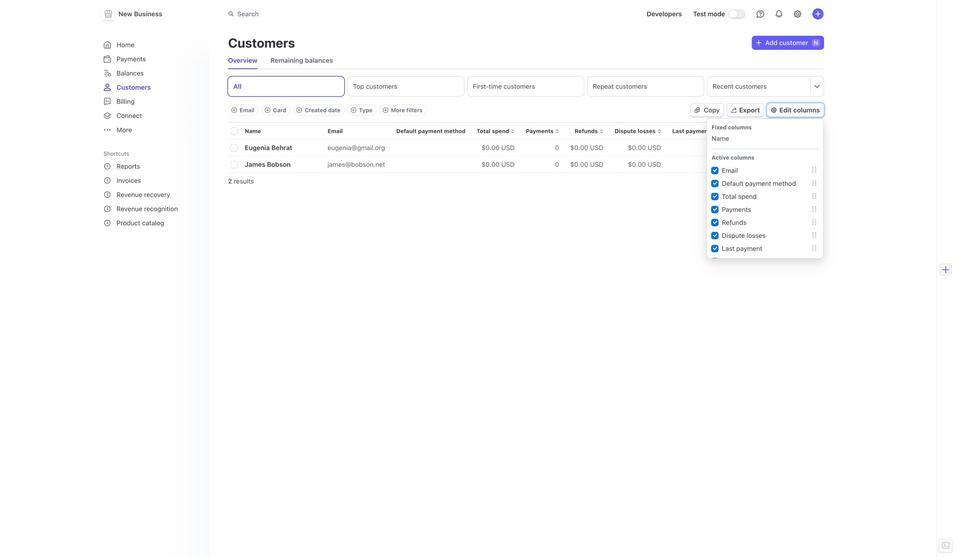Task type: locate. For each thing, give the bounding box(es) containing it.
core navigation links element
[[100, 37, 204, 137]]

Select item checkbox
[[231, 161, 237, 168]]

None search field
[[223, 5, 485, 22]]

None checkbox
[[712, 193, 718, 200], [712, 219, 718, 226], [712, 193, 718, 200], [712, 219, 718, 226]]

0 horizontal spatial svg image
[[695, 107, 700, 113]]

shortcuts element
[[100, 147, 204, 230], [100, 159, 204, 230]]

add more filters image
[[383, 107, 388, 113]]

1 shortcuts element from the top
[[100, 147, 204, 230]]

open overflow menu image
[[814, 83, 820, 89]]

0 vertical spatial svg image
[[756, 40, 762, 46]]

toolbar
[[228, 105, 427, 116]]

help image
[[757, 10, 764, 18]]

svg image
[[756, 40, 762, 46], [695, 107, 700, 113]]

0 vertical spatial tab list
[[228, 52, 824, 69]]

1 horizontal spatial svg image
[[756, 40, 762, 46]]

add card image
[[265, 107, 270, 113]]

add type image
[[351, 107, 356, 113]]

1 vertical spatial tab list
[[228, 77, 824, 96]]

2 shortcuts element from the top
[[100, 159, 204, 230]]

None checkbox
[[712, 167, 718, 174], [712, 180, 718, 187], [712, 206, 718, 213], [712, 232, 718, 239], [712, 245, 718, 252], [712, 167, 718, 174], [712, 180, 718, 187], [712, 206, 718, 213], [712, 232, 718, 239], [712, 245, 718, 252]]

1 vertical spatial svg image
[[695, 107, 700, 113]]

tab list
[[228, 52, 824, 69], [228, 77, 824, 96]]

manage shortcuts image
[[194, 151, 199, 156]]



Task type: vqa. For each thing, say whether or not it's contained in the screenshot.
Create
no



Task type: describe. For each thing, give the bounding box(es) containing it.
1 tab list from the top
[[228, 52, 824, 69]]

notifications image
[[775, 10, 783, 18]]

2 tab list from the top
[[228, 77, 824, 96]]

add created date image
[[296, 107, 302, 113]]

Test mode checkbox
[[729, 10, 745, 18]]

Select item checkbox
[[231, 145, 237, 151]]

Search text field
[[223, 5, 485, 22]]

settings image
[[794, 10, 801, 18]]

Select All checkbox
[[231, 128, 237, 134]]

add email image
[[231, 107, 237, 113]]



